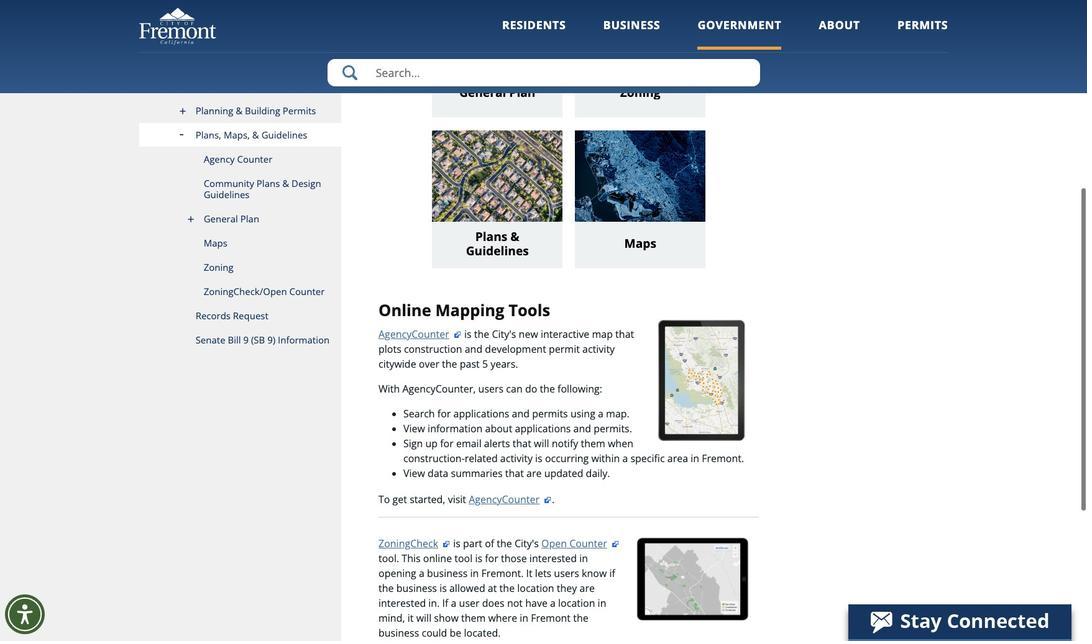 Task type: describe. For each thing, give the bounding box(es) containing it.
zoningcheck
[[379, 536, 438, 550]]

0 horizontal spatial maps link
[[139, 231, 341, 255]]

0 vertical spatial users
[[478, 382, 504, 395]]

0 vertical spatial general plan
[[459, 83, 536, 100]]

up
[[425, 436, 438, 450]]

counter for agency counter
[[237, 152, 272, 165]]

a right if
[[451, 596, 457, 610]]

1 horizontal spatial interested
[[530, 551, 577, 565]]

community
[[204, 177, 254, 189]]

agency counter
[[204, 152, 272, 165]]

& inside "link"
[[252, 128, 259, 140]]

the right do
[[540, 382, 555, 395]]

1 horizontal spatial maps
[[624, 234, 656, 251]]

a down the this
[[419, 566, 424, 580]]

permits
[[532, 406, 568, 420]]

information
[[428, 421, 483, 435]]

will inside is part of the city's open counter tool. this online tool is for those interested in opening a business in fremont. it lets users know if the business is allowed at the location they are interested in. if a user does not have a location in mind, it will show them where in fremont the business could be located.
[[416, 611, 432, 625]]

they
[[557, 581, 577, 595]]

show
[[434, 611, 459, 625]]

construction-
[[403, 451, 465, 465]]

0 horizontal spatial zoning link
[[139, 255, 341, 279]]

permit
[[196, 68, 225, 81]]

2 vertical spatial business
[[379, 626, 419, 640]]

in down know
[[598, 596, 606, 610]]

agency counter link
[[139, 147, 341, 171]]

9)
[[267, 333, 275, 346]]

0 horizontal spatial general plan
[[204, 212, 259, 224]]

5
[[482, 357, 488, 370]]

in down 'not'
[[520, 611, 528, 625]]

zoningcheck link
[[379, 536, 451, 550]]

maps,
[[224, 128, 250, 140]]

counter for zoningcheck/open counter
[[289, 285, 325, 297]]

permit center/development services center
[[196, 68, 318, 92]]

0 horizontal spatial agencycounter link
[[379, 327, 462, 341]]

records request
[[196, 309, 268, 321]]

it
[[526, 566, 533, 580]]

the right fremont
[[573, 611, 588, 625]]

those
[[501, 551, 527, 565]]

the down mapping
[[474, 327, 489, 341]]

1 horizontal spatial permits
[[898, 17, 948, 32]]

ipad with zoningcheck map image
[[636, 536, 750, 622]]

planning
[[196, 104, 233, 116]]

where
[[488, 611, 517, 625]]

tools
[[509, 299, 550, 321]]

senate bill 9 (sb 9) information link
[[139, 328, 341, 352]]

allowed
[[449, 581, 485, 595]]

guidelines inside community plans & design guidelines
[[204, 188, 250, 200]]

alerts
[[484, 436, 510, 450]]

0 horizontal spatial interested
[[379, 596, 426, 610]]

1 horizontal spatial general plan link
[[432, 0, 563, 117]]

1 horizontal spatial agencycounter
[[469, 492, 540, 506]]

2 horizontal spatial guidelines
[[466, 242, 529, 258]]

zoningcheck/open counter
[[204, 285, 325, 297]]

does
[[482, 596, 505, 610]]

planning & building permits
[[196, 104, 316, 116]]

(sb
[[251, 333, 265, 346]]

in down open counter link
[[579, 551, 588, 565]]

permit center/development services center link
[[139, 63, 341, 98]]

1 vertical spatial permits
[[283, 104, 316, 116]]

1 vertical spatial location
[[558, 596, 595, 610]]

2 vertical spatial that
[[505, 466, 524, 480]]

get
[[393, 492, 407, 506]]

map
[[789, 4, 810, 17]]

1 vertical spatial for
[[440, 436, 454, 450]]

mind,
[[379, 611, 405, 625]]

the down opening
[[379, 581, 394, 595]]

plans inside plans & guidelines
[[475, 227, 508, 244]]

is the city's new interactive map that plots construction and development permit activity citywide over the past 5 years.
[[379, 327, 634, 370]]

1 vertical spatial and
[[512, 406, 530, 420]]

search for applications and permits using a map. view information about applications and permits. sign up for email alerts that will notify them when construction-related activity is occurring within a specific area in fremont. view data summaries that are updated daily.
[[403, 406, 744, 480]]

1 vertical spatial applications
[[515, 421, 571, 435]]

community plans & design guidelines
[[204, 177, 321, 200]]

online mapping tools
[[379, 299, 550, 321]]

of
[[485, 536, 494, 550]]

that inside is the city's new interactive map that plots construction and development permit activity citywide over the past 5 years.
[[615, 327, 634, 341]]

for inside is part of the city's open counter tool. this online tool is for those interested in opening a business in fremont. it lets users know if the business is allowed at the location they are interested in. if a user does not have a location in mind, it will show them where in fremont the business could be located.
[[485, 551, 498, 565]]

a left map.
[[598, 406, 604, 420]]

0 horizontal spatial applications
[[453, 406, 509, 420]]

summaries
[[451, 466, 503, 480]]

senate bill 9 (sb 9) information
[[196, 333, 330, 346]]

2 horizontal spatial and
[[574, 421, 591, 435]]

opening
[[379, 566, 416, 580]]

activity inside search for applications and permits using a map. view information about applications and permits. sign up for email alerts that will notify them when construction-related activity is occurring within a specific area in fremont. view data summaries that are updated daily.
[[500, 451, 533, 465]]

could
[[422, 626, 447, 640]]

0 vertical spatial agencycounter
[[379, 327, 449, 341]]

is right tool
[[475, 551, 482, 565]]

fremont
[[531, 611, 571, 625]]

0 vertical spatial business
[[427, 566, 468, 580]]

510-
[[789, 25, 810, 39]]

the right "of"
[[497, 536, 512, 550]]

mapping
[[435, 299, 504, 321]]

about link
[[819, 17, 860, 49]]

users inside is part of the city's open counter tool. this online tool is for those interested in opening a business in fremont. it lets users know if the business is allowed at the location they are interested in. if a user does not have a location in mind, it will show them where in fremont the business could be located.
[[554, 566, 579, 580]]

510-494-4440 email
[[789, 25, 853, 54]]

records
[[196, 309, 231, 321]]

agencycounter,
[[403, 382, 476, 395]]

will inside search for applications and permits using a map. view information about applications and permits. sign up for email alerts that will notify them when construction-related activity is occurring within a specific area in fremont. view data summaries that are updated daily.
[[534, 436, 549, 450]]

plans, maps, & guidelines
[[196, 128, 307, 140]]

email link
[[789, 40, 815, 54]]

agencycounter image
[[655, 320, 750, 440]]

have
[[525, 596, 548, 610]]

senate
[[196, 333, 225, 346]]

a down when
[[622, 451, 628, 465]]

0 horizontal spatial general plan link
[[139, 206, 341, 231]]

zoningcheck/open counter link
[[139, 279, 341, 303]]

0 vertical spatial general
[[459, 83, 506, 100]]

in inside search for applications and permits using a map. view information about applications and permits. sign up for email alerts that will notify them when construction-related activity is occurring within a specific area in fremont. view data summaries that are updated daily.
[[691, 451, 699, 465]]

can
[[506, 382, 523, 395]]

a up fremont
[[550, 596, 556, 610]]

business
[[603, 17, 660, 32]]

area
[[667, 451, 688, 465]]

0 vertical spatial location
[[517, 581, 554, 595]]

agency
[[204, 152, 235, 165]]

about
[[485, 421, 512, 435]]

notify
[[552, 436, 578, 450]]

activity inside is the city's new interactive map that plots construction and development permit activity citywide over the past 5 years.
[[583, 342, 615, 355]]

is part of the city's open counter tool. this online tool is for those interested in opening a business in fremont. it lets users know if the business is allowed at the location they are interested in. if a user does not have a location in mind, it will show them where in fremont the business could be located.
[[379, 536, 615, 640]]

development
[[485, 342, 546, 355]]

planning & building permits link
[[139, 98, 341, 122]]

guidelines inside "link"
[[261, 128, 307, 140]]

open
[[541, 536, 567, 550]]

map link
[[789, 4, 822, 17]]

2 view from the top
[[403, 466, 425, 480]]

related
[[465, 451, 498, 465]]

community plans & design guidelines link
[[139, 171, 341, 206]]

about
[[819, 17, 860, 32]]

plans,
[[196, 128, 221, 140]]

sign
[[403, 436, 423, 450]]

search
[[403, 406, 435, 420]]

email
[[789, 40, 815, 54]]

know
[[582, 566, 607, 580]]



Task type: vqa. For each thing, say whether or not it's contained in the screenshot.
virtual to the middle
no



Task type: locate. For each thing, give the bounding box(es) containing it.
1 vertical spatial counter
[[289, 285, 325, 297]]

building
[[245, 104, 280, 116]]

interested down open
[[530, 551, 577, 565]]

residents
[[502, 17, 566, 32]]

be
[[450, 626, 461, 640]]

city's up development
[[492, 327, 516, 341]]

plan down community plans & design guidelines link
[[240, 212, 259, 224]]

1 horizontal spatial guidelines
[[261, 128, 307, 140]]

1 vertical spatial will
[[416, 611, 432, 625]]

and down can
[[512, 406, 530, 420]]

1 horizontal spatial activity
[[583, 342, 615, 355]]

0 vertical spatial are
[[527, 466, 542, 480]]

fremont. inside search for applications and permits using a map. view information about applications and permits. sign up for email alerts that will notify them when construction-related activity is occurring within a specific area in fremont. view data summaries that are updated daily.
[[702, 451, 744, 465]]

0 horizontal spatial are
[[527, 466, 542, 480]]

location up have
[[517, 581, 554, 595]]

information
[[278, 333, 330, 346]]

1 horizontal spatial them
[[581, 436, 605, 450]]

if
[[442, 596, 448, 610]]

0 horizontal spatial them
[[461, 611, 486, 625]]

1 horizontal spatial plan
[[509, 83, 536, 100]]

0 vertical spatial plan
[[509, 83, 536, 100]]

location down they
[[558, 596, 595, 610]]

for right up
[[440, 436, 454, 450]]

city's
[[492, 327, 516, 341], [515, 536, 539, 550]]

.
[[552, 492, 555, 506]]

tool.
[[379, 551, 399, 565]]

general
[[459, 83, 506, 100], [204, 212, 238, 224]]

& inside plans & guidelines
[[511, 227, 520, 244]]

plots
[[379, 342, 401, 355]]

1 vertical spatial view
[[403, 466, 425, 480]]

services
[[196, 80, 231, 92]]

0 horizontal spatial permits
[[283, 104, 316, 116]]

area and district plans image
[[432, 130, 563, 222]]

not
[[507, 596, 523, 610]]

plans & guidelines
[[466, 227, 529, 258]]

0 horizontal spatial users
[[478, 382, 504, 395]]

past
[[460, 357, 480, 370]]

design
[[292, 177, 321, 189]]

view left 'data'
[[403, 466, 425, 480]]

is left 'occurring'
[[535, 451, 543, 465]]

0 horizontal spatial guidelines
[[204, 188, 250, 200]]

that right map
[[615, 327, 634, 341]]

do
[[525, 382, 537, 395]]

and down using
[[574, 421, 591, 435]]

0 vertical spatial guidelines
[[261, 128, 307, 140]]

0 vertical spatial them
[[581, 436, 605, 450]]

map image
[[575, 130, 706, 222]]

activity down alerts
[[500, 451, 533, 465]]

center/development
[[227, 68, 318, 81]]

0 vertical spatial zoning
[[620, 83, 661, 100]]

online
[[379, 299, 431, 321]]

0 horizontal spatial location
[[517, 581, 554, 595]]

with agencycounter, users can do the following:
[[379, 382, 602, 395]]

1 vertical spatial general
[[204, 212, 238, 224]]

the right the "at"
[[500, 581, 515, 595]]

plans down agency counter link
[[257, 177, 280, 189]]

1 horizontal spatial zoning
[[620, 83, 661, 100]]

will right it
[[416, 611, 432, 625]]

plans & guidelines link
[[432, 130, 563, 268]]

user
[[459, 596, 480, 610]]

1 horizontal spatial and
[[512, 406, 530, 420]]

when
[[608, 436, 633, 450]]

center
[[233, 80, 263, 92]]

0 vertical spatial for
[[438, 406, 451, 420]]

zoning down the business link
[[620, 83, 661, 100]]

residents link
[[502, 17, 566, 49]]

0 vertical spatial interested
[[530, 551, 577, 565]]

counter up know
[[570, 536, 607, 550]]

city's inside is part of the city's open counter tool. this online tool is for those interested in opening a business in fremont. it lets users know if the business is allowed at the location they are interested in. if a user does not have a location in mind, it will show them where in fremont the business could be located.
[[515, 536, 539, 550]]

this
[[402, 551, 421, 565]]

over
[[419, 357, 439, 370]]

1 vertical spatial that
[[513, 436, 531, 450]]

in
[[691, 451, 699, 465], [579, 551, 588, 565], [470, 566, 479, 580], [598, 596, 606, 610], [520, 611, 528, 625]]

and inside is the city's new interactive map that plots construction and development permit activity citywide over the past 5 years.
[[465, 342, 483, 355]]

is
[[464, 327, 472, 341], [535, 451, 543, 465], [453, 536, 461, 550], [475, 551, 482, 565], [440, 581, 447, 595]]

them
[[581, 436, 605, 450], [461, 611, 486, 625]]

daily.
[[586, 466, 610, 480]]

them up within
[[581, 436, 605, 450]]

1 horizontal spatial fremont.
[[702, 451, 744, 465]]

permits
[[898, 17, 948, 32], [283, 104, 316, 116]]

that right alerts
[[513, 436, 531, 450]]

1 vertical spatial them
[[461, 611, 486, 625]]

the left past at the left of page
[[442, 357, 457, 370]]

are inside is part of the city's open counter tool. this online tool is for those interested in opening a business in fremont. it lets users know if the business is allowed at the location they are interested in. if a user does not have a location in mind, it will show them where in fremont the business could be located.
[[580, 581, 595, 595]]

plans, maps, & guidelines link
[[139, 122, 341, 147]]

2 vertical spatial counter
[[570, 536, 607, 550]]

interested up it
[[379, 596, 426, 610]]

&
[[236, 104, 243, 116], [252, 128, 259, 140], [282, 177, 289, 189], [511, 227, 520, 244]]

2 horizontal spatial counter
[[570, 536, 607, 550]]

1 vertical spatial business
[[396, 581, 437, 595]]

for
[[438, 406, 451, 420], [440, 436, 454, 450], [485, 551, 498, 565]]

plans inside community plans & design guidelines
[[257, 177, 280, 189]]

city's inside is the city's new interactive map that plots construction and development permit activity citywide over the past 5 years.
[[492, 327, 516, 341]]

applications down permits
[[515, 421, 571, 435]]

map.
[[606, 406, 630, 420]]

1 horizontal spatial agencycounter link
[[469, 492, 552, 506]]

are left updated
[[527, 466, 542, 480]]

part
[[463, 536, 482, 550]]

is down mapping
[[464, 327, 472, 341]]

2 vertical spatial for
[[485, 551, 498, 565]]

is inside is the city's new interactive map that plots construction and development permit activity citywide over the past 5 years.
[[464, 327, 472, 341]]

494-
[[810, 25, 830, 39]]

them down user
[[461, 611, 486, 625]]

bill
[[228, 333, 241, 346]]

0 horizontal spatial and
[[465, 342, 483, 355]]

visit
[[448, 492, 466, 506]]

1 vertical spatial guidelines
[[204, 188, 250, 200]]

a
[[598, 406, 604, 420], [622, 451, 628, 465], [419, 566, 424, 580], [451, 596, 457, 610], [550, 596, 556, 610]]

counter down plans, maps, & guidelines
[[237, 152, 272, 165]]

1 vertical spatial agencycounter
[[469, 492, 540, 506]]

using
[[571, 406, 595, 420]]

1 vertical spatial plan
[[240, 212, 259, 224]]

is inside search for applications and permits using a map. view information about applications and permits. sign up for email alerts that will notify them when construction-related activity is occurring within a specific area in fremont. view data summaries that are updated daily.
[[535, 451, 543, 465]]

email
[[456, 436, 482, 450]]

activity down map
[[583, 342, 615, 355]]

1 vertical spatial fremont.
[[481, 566, 524, 580]]

construction
[[404, 342, 462, 355]]

1 vertical spatial users
[[554, 566, 579, 580]]

users up they
[[554, 566, 579, 580]]

1 horizontal spatial zoning link
[[575, 0, 706, 117]]

data
[[428, 466, 448, 480]]

years.
[[491, 357, 518, 370]]

0 horizontal spatial plans
[[257, 177, 280, 189]]

in right area
[[691, 451, 699, 465]]

if
[[610, 566, 615, 580]]

& inside community plans & design guidelines
[[282, 177, 289, 189]]

for down "of"
[[485, 551, 498, 565]]

0 horizontal spatial maps
[[204, 236, 227, 249]]

fremont. up the "at"
[[481, 566, 524, 580]]

0 horizontal spatial counter
[[237, 152, 272, 165]]

0 horizontal spatial activity
[[500, 451, 533, 465]]

interactive
[[541, 327, 590, 341]]

0 vertical spatial fremont.
[[702, 451, 744, 465]]

within
[[591, 451, 620, 465]]

business up the in.
[[396, 581, 437, 595]]

1 horizontal spatial are
[[580, 581, 595, 595]]

1 horizontal spatial general plan
[[459, 83, 536, 100]]

0 vertical spatial city's
[[492, 327, 516, 341]]

0 vertical spatial view
[[403, 421, 425, 435]]

0 horizontal spatial agencycounter
[[379, 327, 449, 341]]

counter inside is part of the city's open counter tool. this online tool is for those interested in opening a business in fremont. it lets users know if the business is allowed at the location they are interested in. if a user does not have a location in mind, it will show them where in fremont the business could be located.
[[570, 536, 607, 550]]

0 vertical spatial applications
[[453, 406, 509, 420]]

view up the "sign"
[[403, 421, 425, 435]]

0 horizontal spatial plan
[[240, 212, 259, 224]]

0 vertical spatial permits
[[898, 17, 948, 32]]

0 horizontal spatial general
[[204, 212, 238, 224]]

1 vertical spatial agencycounter link
[[469, 492, 552, 506]]

0 vertical spatial counter
[[237, 152, 272, 165]]

new
[[519, 327, 538, 341]]

will left notify
[[534, 436, 549, 450]]

and up past at the left of page
[[465, 342, 483, 355]]

agencycounter link down summaries
[[469, 492, 552, 506]]

business down mind,
[[379, 626, 419, 640]]

1 horizontal spatial will
[[534, 436, 549, 450]]

agencycounter down summaries
[[469, 492, 540, 506]]

to
[[379, 492, 390, 506]]

agencycounter up construction
[[379, 327, 449, 341]]

2 vertical spatial and
[[574, 421, 591, 435]]

zoning link
[[575, 0, 706, 117], [139, 255, 341, 279]]

at
[[488, 581, 497, 595]]

business down online
[[427, 566, 468, 580]]

0 vertical spatial and
[[465, 342, 483, 355]]

1 horizontal spatial users
[[554, 566, 579, 580]]

1 vertical spatial are
[[580, 581, 595, 595]]

zoning up zoningcheck/open counter link
[[204, 260, 233, 273]]

it
[[408, 611, 414, 625]]

city's up those
[[515, 536, 539, 550]]

is left part
[[453, 536, 461, 550]]

0 vertical spatial will
[[534, 436, 549, 450]]

that down alerts
[[505, 466, 524, 480]]

1 horizontal spatial plans
[[475, 227, 508, 244]]

for up "information" at the bottom left of page
[[438, 406, 451, 420]]

1 vertical spatial plans
[[475, 227, 508, 244]]

agencycounter link up construction
[[379, 327, 462, 341]]

is up if
[[440, 581, 447, 595]]

stay connected image
[[849, 605, 1070, 640]]

business link
[[603, 17, 660, 49]]

plan down residents link
[[509, 83, 536, 100]]

zoningcheck/open
[[204, 285, 287, 297]]

agencycounter
[[379, 327, 449, 341], [469, 492, 540, 506]]

1 vertical spatial zoning link
[[139, 255, 341, 279]]

in up allowed
[[470, 566, 479, 580]]

1 view from the top
[[403, 421, 425, 435]]

1 vertical spatial activity
[[500, 451, 533, 465]]

them inside is part of the city's open counter tool. this online tool is for those interested in opening a business in fremont. it lets users know if the business is allowed at the location they are interested in. if a user does not have a location in mind, it will show them where in fremont the business could be located.
[[461, 611, 486, 625]]

specific
[[631, 451, 665, 465]]

updated
[[544, 466, 583, 480]]

1 horizontal spatial general
[[459, 83, 506, 100]]

lets
[[535, 566, 552, 580]]

tool
[[455, 551, 473, 565]]

are inside search for applications and permits using a map. view information about applications and permits. sign up for email alerts that will notify them when construction-related activity is occurring within a specific area in fremont. view data summaries that are updated daily.
[[527, 466, 542, 480]]

permit
[[549, 342, 580, 355]]

2 vertical spatial guidelines
[[466, 242, 529, 258]]

1 horizontal spatial applications
[[515, 421, 571, 435]]

fremont. inside is part of the city's open counter tool. this online tool is for those interested in opening a business in fremont. it lets users know if the business is allowed at the location they are interested in. if a user does not have a location in mind, it will show them where in fremont the business could be located.
[[481, 566, 524, 580]]

0 vertical spatial zoning link
[[575, 0, 706, 117]]

users left can
[[478, 382, 504, 395]]

map
[[592, 327, 613, 341]]

zoning
[[620, 83, 661, 100], [204, 260, 233, 273]]

1 horizontal spatial counter
[[289, 285, 325, 297]]

0 horizontal spatial zoning
[[204, 260, 233, 273]]

fremont. right area
[[702, 451, 744, 465]]

Search text field
[[327, 59, 760, 86]]

open counter link
[[541, 536, 620, 550]]

0 vertical spatial activity
[[583, 342, 615, 355]]

0 horizontal spatial fremont.
[[481, 566, 524, 580]]

0 vertical spatial plans
[[257, 177, 280, 189]]

0 vertical spatial that
[[615, 327, 634, 341]]

1 horizontal spatial maps link
[[575, 130, 706, 268]]

located.
[[464, 626, 501, 640]]

0 vertical spatial general plan link
[[432, 0, 563, 117]]

plans down area and district plans image
[[475, 227, 508, 244]]

1 vertical spatial general plan link
[[139, 206, 341, 231]]

activity
[[583, 342, 615, 355], [500, 451, 533, 465]]

applications up about
[[453, 406, 509, 420]]

them inside search for applications and permits using a map. view information about applications and permits. sign up for email alerts that will notify them when construction-related activity is occurring within a specific area in fremont. view data summaries that are updated daily.
[[581, 436, 605, 450]]

are down know
[[580, 581, 595, 595]]

permits.
[[594, 421, 632, 435]]

counter up information
[[289, 285, 325, 297]]



